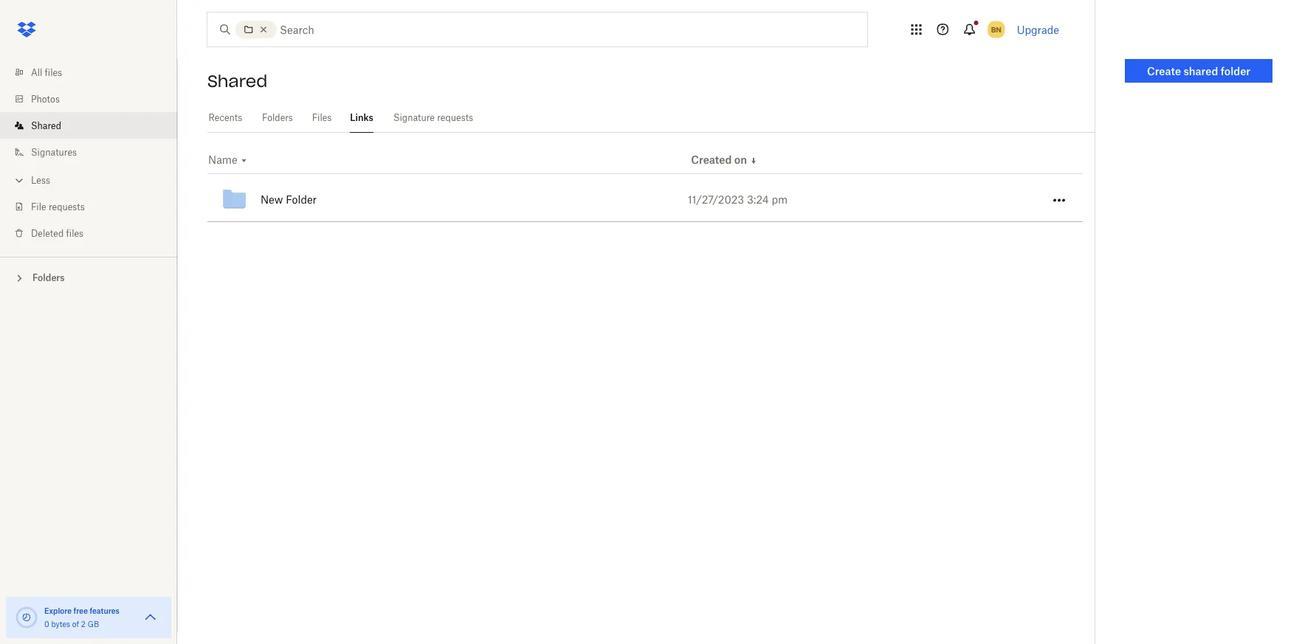 Task type: describe. For each thing, give the bounding box(es) containing it.
signatures link
[[12, 139, 177, 165]]

features
[[90, 607, 120, 616]]

signature requests
[[394, 112, 474, 123]]

all files
[[31, 67, 62, 78]]

1 horizontal spatial shared
[[208, 71, 268, 92]]

files for all files
[[45, 67, 62, 78]]

3:24
[[747, 193, 769, 206]]

create shared folder
[[1148, 65, 1251, 77]]

deleted
[[31, 228, 64, 239]]

shared
[[1184, 65, 1219, 77]]

folders link
[[261, 103, 294, 131]]

more actions image
[[1051, 192, 1069, 209]]

shared link
[[12, 112, 177, 139]]

folders inside folders button
[[32, 273, 65, 284]]

file requests link
[[12, 194, 177, 220]]

file
[[31, 201, 46, 212]]

Search in folder "New Folder" text field
[[280, 21, 838, 38]]

bytes
[[51, 620, 70, 629]]

photos
[[31, 93, 60, 105]]

explore free features 0 bytes of 2 gb
[[44, 607, 120, 629]]

create
[[1148, 65, 1182, 77]]

gb
[[88, 620, 99, 629]]

of
[[72, 620, 79, 629]]

deleted files
[[31, 228, 84, 239]]

shared inside list item
[[31, 120, 61, 131]]

list containing all files
[[0, 50, 177, 257]]

folder
[[1221, 65, 1251, 77]]

folder
[[286, 194, 317, 206]]

recents
[[209, 112, 242, 123]]

explore
[[44, 607, 72, 616]]

new
[[261, 194, 283, 206]]



Task type: locate. For each thing, give the bounding box(es) containing it.
all files link
[[12, 59, 177, 86]]

requests
[[437, 112, 474, 123], [49, 201, 85, 212]]

requests right signature
[[437, 112, 474, 123]]

0 vertical spatial shared
[[208, 71, 268, 92]]

links
[[350, 112, 374, 123]]

folders down deleted
[[32, 273, 65, 284]]

files
[[312, 112, 332, 123]]

all
[[31, 67, 42, 78]]

1 horizontal spatial folders
[[262, 112, 293, 123]]

free
[[74, 607, 88, 616]]

file requests
[[31, 201, 85, 212]]

signature
[[394, 112, 435, 123]]

1 vertical spatial shared
[[31, 120, 61, 131]]

recents link
[[208, 103, 244, 131]]

files link
[[312, 103, 332, 131]]

1 horizontal spatial requests
[[437, 112, 474, 123]]

dropbox image
[[12, 15, 41, 44]]

signature requests link
[[391, 103, 476, 131]]

upgrade
[[1018, 23, 1060, 36]]

created
[[692, 154, 732, 166]]

template stateless image
[[240, 156, 249, 165]]

files right deleted
[[66, 228, 84, 239]]

0 horizontal spatial requests
[[49, 201, 85, 212]]

quota usage element
[[15, 606, 38, 630]]

shared up recents link
[[208, 71, 268, 92]]

0 vertical spatial files
[[45, 67, 62, 78]]

requests inside file requests link
[[49, 201, 85, 212]]

name
[[208, 154, 238, 166]]

requests right file
[[49, 201, 85, 212]]

less image
[[12, 173, 27, 188]]

0 vertical spatial folders
[[262, 112, 293, 123]]

11/27/2023
[[688, 193, 745, 206]]

1 horizontal spatial files
[[66, 228, 84, 239]]

created on button
[[692, 154, 759, 167]]

files right all
[[45, 67, 62, 78]]

11/27/2023 3:24 pm
[[688, 193, 788, 206]]

1 vertical spatial requests
[[49, 201, 85, 212]]

0 horizontal spatial folders
[[32, 273, 65, 284]]

0 horizontal spatial shared
[[31, 120, 61, 131]]

new folder
[[261, 194, 317, 206]]

files for deleted files
[[66, 228, 84, 239]]

files inside "link"
[[45, 67, 62, 78]]

bn
[[992, 25, 1002, 34]]

shared down photos
[[31, 120, 61, 131]]

create shared folder button
[[1126, 59, 1273, 83]]

list
[[0, 50, 177, 257]]

folders inside folders link
[[262, 112, 293, 123]]

0
[[44, 620, 49, 629]]

requests for signature requests
[[437, 112, 474, 123]]

signatures
[[31, 147, 77, 158]]

folders left files
[[262, 112, 293, 123]]

photos link
[[12, 86, 177, 112]]

shared list item
[[0, 112, 177, 139]]

new folder link
[[219, 175, 688, 224]]

links link
[[350, 103, 374, 131]]

1 vertical spatial folders
[[32, 273, 65, 284]]

tab list containing recents
[[208, 103, 1095, 133]]

files
[[45, 67, 62, 78], [66, 228, 84, 239]]

tab list
[[208, 103, 1095, 133]]

bn button
[[985, 18, 1009, 41]]

name button
[[208, 154, 249, 168]]

2
[[81, 620, 86, 629]]

shared
[[208, 71, 268, 92], [31, 120, 61, 131]]

1 vertical spatial files
[[66, 228, 84, 239]]

less
[[31, 175, 50, 186]]

folders button
[[0, 267, 177, 288]]

0 horizontal spatial files
[[45, 67, 62, 78]]

template stateless image
[[750, 156, 759, 165]]

on
[[735, 154, 748, 166]]

0 vertical spatial requests
[[437, 112, 474, 123]]

folders
[[262, 112, 293, 123], [32, 273, 65, 284]]

created on
[[692, 154, 748, 166]]

requests for file requests
[[49, 201, 85, 212]]

pm
[[772, 193, 788, 206]]

upgrade link
[[1018, 23, 1060, 36]]

requests inside signature requests link
[[437, 112, 474, 123]]

deleted files link
[[12, 220, 177, 247]]



Task type: vqa. For each thing, say whether or not it's contained in the screenshot.
Shared
yes



